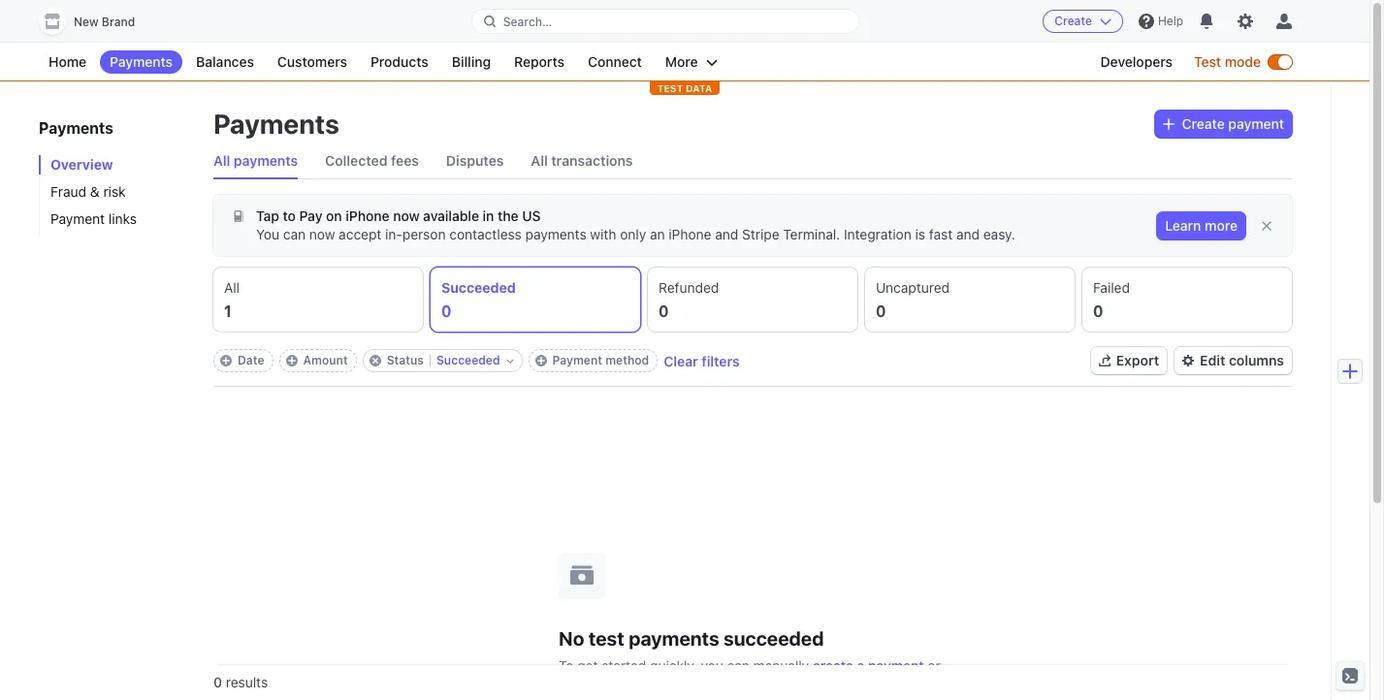 Task type: describe. For each thing, give the bounding box(es) containing it.
succeeded
[[724, 627, 824, 650]]

add date image
[[220, 355, 232, 367]]

can inside "tap to pay on iphone now available in the us you can now accept in-person contactless payments with only an iphone and stripe terminal. integration is fast and easy."
[[283, 226, 306, 243]]

refunded
[[659, 279, 719, 296]]

1
[[224, 303, 232, 320]]

payments inside tab list
[[234, 152, 298, 169]]

tab list containing 1
[[213, 268, 1292, 332]]

remove status image
[[369, 355, 381, 367]]

all for transactions
[[531, 152, 548, 169]]

0 for refunded 0
[[659, 303, 669, 320]]

uncaptured
[[876, 279, 950, 296]]

developers link
[[1091, 50, 1183, 74]]

payment method
[[553, 353, 649, 368]]

disputes link
[[446, 144, 504, 179]]

clear filters
[[664, 353, 740, 369]]

easy.
[[984, 226, 1015, 243]]

results
[[226, 674, 268, 691]]

test
[[657, 82, 683, 94]]

no test payments succeeded to get started quickly, you can manually create a payment or
[[559, 627, 941, 674]]

home
[[49, 53, 86, 70]]

payments up all payments
[[213, 108, 340, 140]]

stripe
[[742, 226, 780, 243]]

home link
[[39, 50, 96, 74]]

filters
[[702, 353, 740, 369]]

date
[[238, 353, 264, 368]]

billing
[[452, 53, 491, 70]]

with
[[590, 226, 617, 243]]

billing link
[[442, 50, 501, 74]]

you
[[701, 657, 724, 674]]

all payments
[[213, 152, 298, 169]]

learn more
[[1165, 217, 1238, 234]]

0 for succeeded 0
[[441, 303, 452, 320]]

clear filters toolbar
[[213, 349, 740, 373]]

connect
[[588, 53, 642, 70]]

reports
[[514, 53, 565, 70]]

refunded 0
[[659, 279, 719, 320]]

connect link
[[578, 50, 652, 74]]

on
[[326, 208, 342, 224]]

create for create payment
[[1182, 115, 1225, 132]]

create a payment link
[[813, 656, 924, 676]]

collected fees
[[325, 152, 419, 169]]

fast
[[929, 226, 953, 243]]

you
[[256, 226, 279, 243]]

new
[[74, 15, 99, 29]]

search…
[[503, 14, 552, 29]]

us
[[522, 208, 541, 224]]

risk
[[103, 183, 126, 200]]

new brand button
[[39, 8, 154, 35]]

tab list containing all payments
[[213, 144, 1292, 179]]

payments inside no test payments succeeded to get started quickly, you can manually create a payment or
[[629, 627, 720, 650]]

succeeded for succeeded
[[437, 353, 500, 368]]

fraud & risk
[[50, 183, 126, 200]]

balances
[[196, 53, 254, 70]]

0 vertical spatial iphone
[[346, 208, 390, 224]]

edit columns button
[[1175, 347, 1292, 374]]

Search… text field
[[472, 9, 859, 33]]

only
[[620, 226, 646, 243]]

fraud & risk link
[[39, 182, 194, 202]]

available
[[423, 208, 479, 224]]

all 1
[[224, 279, 240, 320]]

add payment method image
[[535, 355, 547, 367]]

can inside no test payments succeeded to get started quickly, you can manually create a payment or
[[727, 657, 750, 674]]

fraud
[[50, 183, 86, 200]]

quickly,
[[650, 657, 697, 674]]

Search… search field
[[472, 9, 859, 33]]

add amount image
[[286, 355, 297, 367]]

payment links link
[[39, 210, 194, 229]]

more button
[[656, 50, 727, 74]]

1 and from the left
[[715, 226, 739, 243]]

payments down brand
[[110, 53, 173, 70]]

developers
[[1101, 53, 1173, 70]]

create button
[[1043, 10, 1123, 33]]

customers
[[277, 53, 347, 70]]

integration
[[844, 226, 912, 243]]

all for payments
[[213, 152, 230, 169]]

payments inside "tap to pay on iphone now available in the us you can now accept in-person contactless payments with only an iphone and stripe terminal. integration is fast and easy."
[[525, 226, 587, 243]]

learn more link
[[1158, 212, 1246, 240]]

clear
[[664, 353, 698, 369]]

svg image
[[233, 211, 244, 222]]

collected
[[325, 152, 388, 169]]

create
[[813, 657, 854, 674]]

clear filters button
[[664, 353, 740, 369]]

payment for payment method
[[553, 353, 602, 368]]

failed
[[1093, 279, 1130, 296]]

2 and from the left
[[957, 226, 980, 243]]



Task type: vqa. For each thing, say whether or not it's contained in the screenshot.
payments to the right
yes



Task type: locate. For each thing, give the bounding box(es) containing it.
succeeded for succeeded 0
[[441, 279, 516, 296]]

data
[[686, 82, 712, 94]]

1 vertical spatial create
[[1182, 115, 1225, 132]]

can right you
[[727, 657, 750, 674]]

payments up quickly,
[[629, 627, 720, 650]]

create up developers link
[[1055, 14, 1092, 28]]

in-
[[385, 226, 403, 243]]

0 horizontal spatial can
[[283, 226, 306, 243]]

all for 1
[[224, 279, 240, 296]]

payments down us
[[525, 226, 587, 243]]

links
[[108, 211, 137, 227]]

payment links
[[50, 211, 137, 227]]

test
[[1194, 53, 1222, 70]]

an
[[650, 226, 665, 243]]

0 vertical spatial payment
[[50, 211, 105, 227]]

products
[[371, 53, 429, 70]]

0 vertical spatial now
[[393, 208, 420, 224]]

0 horizontal spatial create
[[1055, 14, 1092, 28]]

now
[[393, 208, 420, 224], [309, 226, 335, 243]]

iphone right an
[[669, 226, 712, 243]]

learn
[[1165, 217, 1202, 234]]

0 up clear filters toolbar
[[441, 303, 452, 320]]

0
[[441, 303, 452, 320], [659, 303, 669, 320], [876, 303, 886, 320], [1093, 303, 1104, 320], [213, 674, 222, 691]]

contactless
[[449, 226, 522, 243]]

pay
[[299, 208, 323, 224]]

test mode
[[1194, 53, 1261, 70]]

1 vertical spatial payment
[[553, 353, 602, 368]]

payment right add payment method icon
[[553, 353, 602, 368]]

tab list
[[213, 144, 1292, 179], [213, 268, 1292, 332]]

edit columns
[[1200, 352, 1285, 369]]

0 horizontal spatial iphone
[[346, 208, 390, 224]]

disputes
[[446, 152, 504, 169]]

2 tab list from the top
[[213, 268, 1292, 332]]

0 horizontal spatial payment
[[50, 211, 105, 227]]

0 vertical spatial tab list
[[213, 144, 1292, 179]]

payment down fraud
[[50, 211, 105, 227]]

0 horizontal spatial now
[[309, 226, 335, 243]]

edit
[[1200, 352, 1226, 369]]

is
[[915, 226, 926, 243]]

create right svg icon
[[1182, 115, 1225, 132]]

0 left results at the bottom left
[[213, 674, 222, 691]]

succeeded inside clear filters toolbar
[[437, 353, 500, 368]]

columns
[[1229, 352, 1285, 369]]

more
[[1205, 217, 1238, 234]]

uncaptured 0
[[876, 279, 950, 320]]

edit status image
[[506, 357, 514, 365]]

in
[[483, 208, 494, 224]]

manually
[[754, 657, 809, 674]]

1 vertical spatial can
[[727, 657, 750, 674]]

failed 0
[[1093, 279, 1130, 320]]

to
[[283, 208, 296, 224]]

brand
[[102, 15, 135, 29]]

iphone up accept
[[346, 208, 390, 224]]

balances link
[[186, 50, 264, 74]]

create for create
[[1055, 14, 1092, 28]]

1 horizontal spatial iphone
[[669, 226, 712, 243]]

0 vertical spatial can
[[283, 226, 306, 243]]

create inside 'create' button
[[1055, 14, 1092, 28]]

all
[[213, 152, 230, 169], [531, 152, 548, 169], [224, 279, 240, 296]]

all transactions link
[[531, 144, 633, 179]]

0 horizontal spatial payments
[[234, 152, 298, 169]]

&
[[90, 183, 100, 200]]

products link
[[361, 50, 438, 74]]

overview
[[50, 156, 113, 173]]

succeeded 0
[[441, 279, 516, 320]]

transactions
[[551, 152, 633, 169]]

1 horizontal spatial now
[[393, 208, 420, 224]]

0 inside succeeded 0
[[441, 303, 452, 320]]

payment right a
[[868, 657, 924, 674]]

payment
[[1229, 115, 1285, 132], [868, 657, 924, 674]]

1 horizontal spatial can
[[727, 657, 750, 674]]

0 down refunded
[[659, 303, 669, 320]]

can down to
[[283, 226, 306, 243]]

now up 'in-'
[[393, 208, 420, 224]]

create inside 'create payment' popup button
[[1182, 115, 1225, 132]]

all transactions
[[531, 152, 633, 169]]

tab list up the 'stripe'
[[213, 144, 1292, 179]]

svg image
[[1163, 118, 1175, 130]]

tap
[[256, 208, 279, 224]]

tab list down the 'stripe'
[[213, 268, 1292, 332]]

payments up tap
[[234, 152, 298, 169]]

create payment
[[1182, 115, 1285, 132]]

0 down failed
[[1093, 303, 1104, 320]]

tap to pay on iphone now available in the us you can now accept in-person contactless payments with only an iphone and stripe terminal. integration is fast and easy.
[[256, 208, 1015, 243]]

2 vertical spatial payments
[[629, 627, 720, 650]]

payment inside popup button
[[1229, 115, 1285, 132]]

0 horizontal spatial and
[[715, 226, 739, 243]]

1 vertical spatial iphone
[[669, 226, 712, 243]]

1 vertical spatial now
[[309, 226, 335, 243]]

overview link
[[39, 155, 194, 175]]

succeeded left edit status image in the left of the page
[[437, 353, 500, 368]]

accept
[[339, 226, 382, 243]]

1 horizontal spatial payment
[[1229, 115, 1285, 132]]

or
[[928, 657, 941, 674]]

reports link
[[505, 50, 574, 74]]

succeeded down 'contactless'
[[441, 279, 516, 296]]

mode
[[1225, 53, 1261, 70]]

and right fast
[[957, 226, 980, 243]]

a
[[857, 657, 865, 674]]

1 vertical spatial succeeded
[[437, 353, 500, 368]]

now down the pay
[[309, 226, 335, 243]]

person
[[403, 226, 446, 243]]

0 for uncaptured 0
[[876, 303, 886, 320]]

export button
[[1091, 347, 1167, 374]]

1 horizontal spatial create
[[1182, 115, 1225, 132]]

started
[[602, 657, 646, 674]]

amount
[[303, 353, 348, 368]]

1 horizontal spatial and
[[957, 226, 980, 243]]

new brand
[[74, 15, 135, 29]]

payment inside clear filters toolbar
[[553, 353, 602, 368]]

1 vertical spatial payments
[[525, 226, 587, 243]]

and
[[715, 226, 739, 243], [957, 226, 980, 243]]

more
[[665, 53, 698, 70]]

2 horizontal spatial payments
[[629, 627, 720, 650]]

0 results
[[213, 674, 268, 691]]

0 vertical spatial payments
[[234, 152, 298, 169]]

and left the 'stripe'
[[715, 226, 739, 243]]

the
[[498, 208, 519, 224]]

0 vertical spatial create
[[1055, 14, 1092, 28]]

0 inside uncaptured 0
[[876, 303, 886, 320]]

help
[[1158, 14, 1184, 28]]

1 vertical spatial payment
[[868, 657, 924, 674]]

customers link
[[268, 50, 357, 74]]

create
[[1055, 14, 1092, 28], [1182, 115, 1225, 132]]

0 for failed 0
[[1093, 303, 1104, 320]]

payments
[[110, 53, 173, 70], [213, 108, 340, 140], [39, 119, 113, 137]]

1 vertical spatial tab list
[[213, 268, 1292, 332]]

payment inside no test payments succeeded to get started quickly, you can manually create a payment or
[[868, 657, 924, 674]]

payments link
[[100, 50, 182, 74]]

0 inside failed 0
[[1093, 303, 1104, 320]]

0 inside refunded 0
[[659, 303, 669, 320]]

payment down mode
[[1229, 115, 1285, 132]]

to
[[559, 657, 574, 674]]

1 horizontal spatial payment
[[553, 353, 602, 368]]

0 down the uncaptured
[[876, 303, 886, 320]]

terminal.
[[783, 226, 840, 243]]

payment for payment links
[[50, 211, 105, 227]]

payments
[[234, 152, 298, 169], [525, 226, 587, 243], [629, 627, 720, 650]]

export
[[1116, 352, 1160, 369]]

fees
[[391, 152, 419, 169]]

no
[[559, 627, 584, 650]]

1 horizontal spatial payments
[[525, 226, 587, 243]]

status
[[387, 353, 424, 368]]

1 tab list from the top
[[213, 144, 1292, 179]]

0 vertical spatial succeeded
[[441, 279, 516, 296]]

test
[[589, 627, 625, 650]]

payments up overview
[[39, 119, 113, 137]]

0 horizontal spatial payment
[[868, 657, 924, 674]]

test data
[[657, 82, 712, 94]]

get
[[578, 657, 598, 674]]

0 vertical spatial payment
[[1229, 115, 1285, 132]]



